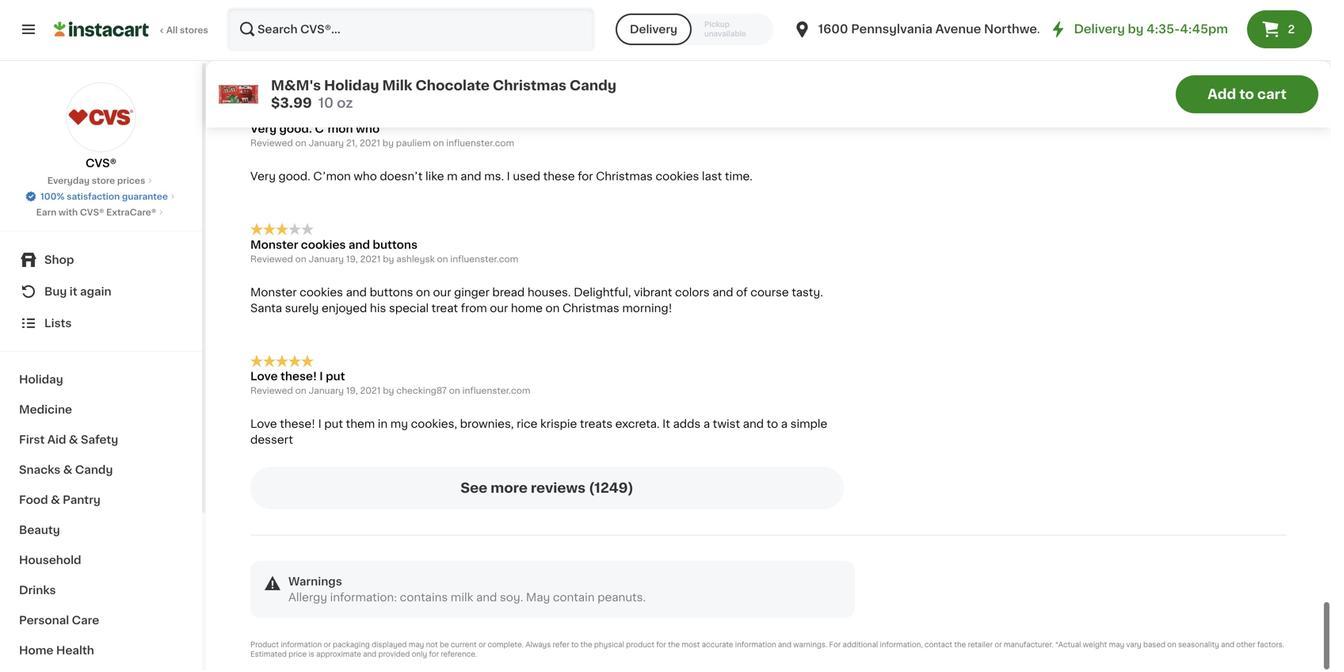 Task type: vqa. For each thing, say whether or not it's contained in the screenshot.
approximate
yes



Task type: locate. For each thing, give the bounding box(es) containing it.
love inside love these! i put reviewed on january 19, 2021 by checking87 on influenster.com
[[250, 374, 278, 385]]

1 january from the top
[[309, 141, 344, 150]]

cookies up enjoyed
[[301, 242, 346, 253]]

0 vertical spatial put
[[326, 374, 345, 385]]

candy down the safety
[[75, 464, 113, 476]]

reviewed up the dessert
[[250, 389, 293, 398]]

personal care
[[19, 615, 99, 626]]

2021 right 16,
[[364, 9, 385, 18]]

good down much
[[305, 57, 334, 68]]

c'mon for doesn't
[[313, 173, 351, 184]]

cvs® up everyday store prices link
[[86, 158, 117, 169]]

his
[[370, 305, 386, 316]]

2 vertical spatial cookies
[[300, 289, 343, 300]]

1 vertical spatial these
[[250, 57, 282, 68]]

1 vertical spatial like
[[426, 173, 444, 184]]

influenster.com up ms.
[[446, 141, 514, 150]]

buy it again
[[44, 286, 111, 297]]

$3.99
[[271, 99, 312, 112]]

from
[[461, 305, 487, 316]]

to inside love these! i put them in my cookies, brownies, rice krispie treats excreta. it adds a twist and to a simple dessert
[[767, 421, 779, 432]]

c'mon up 21, on the top left of page
[[315, 126, 353, 137]]

19, for buttons
[[346, 257, 358, 266]]

these down the 'don't' at the top of page
[[250, 57, 282, 68]]

19, for put
[[346, 389, 358, 398]]

monster
[[250, 242, 298, 253], [250, 289, 297, 300]]

1 a from the left
[[704, 421, 710, 432]]

service type group
[[616, 16, 774, 48]]

0 vertical spatial love
[[250, 374, 278, 385]]

them
[[670, 41, 699, 52], [346, 421, 375, 432]]

but
[[395, 41, 414, 52], [739, 41, 757, 52]]

2021 for who
[[360, 141, 380, 150]]

by left "ashleysk"
[[383, 257, 394, 266]]

1 vertical spatial love
[[250, 421, 277, 432]]

love for love these! i put them in my cookies, brownies, rice krispie treats excreta. it adds a twist and to a simple dessert
[[250, 421, 277, 432]]

but left so
[[739, 41, 757, 52]]

by for monster cookies and buttons on our ginger bread houses. delightful, vibrant colors and of course tasty. santa surely enjoyed his special treat from our home on christmas morning!
[[383, 257, 394, 266]]

1 vertical spatial with
[[59, 208, 78, 217]]

1 very from the top
[[250, 126, 277, 137]]

put down enjoyed
[[326, 374, 345, 385]]

prices
[[117, 176, 145, 185]]

2021
[[364, 9, 385, 18], [360, 141, 380, 150], [360, 257, 381, 266], [360, 389, 381, 398]]

by inside love these! i put reviewed on january 19, 2021 by checking87 on influenster.com
[[383, 389, 394, 398]]

1 vertical spatial our
[[490, 305, 508, 316]]

see more reviews (1249)
[[461, 484, 634, 498]]

0 horizontal spatial are
[[285, 57, 302, 68]]

ashleysk
[[397, 257, 435, 266]]

reviewed up santa
[[250, 257, 293, 266]]

january
[[309, 141, 344, 150], [309, 257, 344, 266], [309, 389, 344, 398]]

0 vertical spatial candy
[[570, 81, 617, 95]]

buttons for ginger
[[370, 289, 413, 300]]

cookies inside monster cookies and buttons reviewed on january 19, 2021 by ashleysk on influenster.com
[[301, 242, 346, 253]]

with right earn
[[59, 208, 78, 217]]

cart
[[1258, 90, 1287, 103]]

0 vertical spatial like
[[509, 41, 528, 52]]

packaging
[[333, 644, 370, 651]]

0 vertical spatial c'mon
[[315, 126, 353, 137]]

for
[[578, 173, 593, 184], [657, 644, 666, 651], [429, 654, 439, 661]]

1 vertical spatial them
[[346, 421, 375, 432]]

1 horizontal spatial are
[[451, 41, 469, 52]]

1 vertical spatial january
[[309, 257, 344, 266]]

but right the sweets
[[395, 41, 414, 52]]

february
[[309, 9, 348, 18]]

1 horizontal spatial them
[[670, 41, 699, 52]]

january inside love these! i put reviewed on january 19, 2021 by checking87 on influenster.com
[[309, 389, 344, 398]]

shop
[[44, 254, 74, 266]]

to left simple on the bottom
[[767, 421, 779, 432]]

c'mon down 21, on the top left of page
[[313, 173, 351, 184]]

by left pauliem
[[383, 141, 394, 150]]

like left m
[[426, 173, 444, 184]]

1 vertical spatial in
[[378, 421, 388, 432]]

0 vertical spatial &
[[69, 434, 78, 445]]

1 horizontal spatial for
[[578, 173, 593, 184]]

stores
[[180, 28, 208, 37]]

christmas inside monster cookies and buttons on our ginger bread houses. delightful, vibrant colors and of course tasty. santa surely enjoyed his special treat from our home on christmas morning!
[[563, 305, 620, 316]]

0 vertical spatial who
[[356, 126, 380, 137]]

0 horizontal spatial or
[[324, 644, 331, 651]]

good. inside very good. c'mon who reviewed on january 21, 2021 by pauliem on influenster.com
[[279, 126, 312, 137]]

0 vertical spatial christmas
[[493, 81, 567, 95]]

buttons up the his
[[370, 289, 413, 300]]

1 horizontal spatial delivery
[[1074, 26, 1125, 37]]

i
[[504, 41, 507, 52]]

2 vertical spatial for
[[429, 654, 439, 661]]

drinks
[[19, 585, 56, 596]]

put
[[326, 374, 345, 385], [324, 421, 343, 432]]

for right used
[[578, 173, 593, 184]]

0 vertical spatial with
[[582, 41, 606, 52]]

i inside love these! i put reviewed on january 19, 2021 by checking87 on influenster.com
[[320, 374, 323, 385]]

retailer
[[968, 644, 993, 651]]

information
[[281, 644, 322, 651], [735, 644, 777, 651]]

m
[[447, 173, 458, 184]]

i inside love these! i put them in my cookies, brownies, rice krispie treats excreta. it adds a twist and to a simple dessert
[[318, 421, 322, 432]]

2 monster from the top
[[250, 289, 297, 300]]

3 reviewed from the top
[[250, 257, 293, 266]]

(1249)
[[589, 484, 634, 498]]

1 horizontal spatial like
[[509, 41, 528, 52]]

provided
[[378, 654, 410, 661]]

our up treat
[[433, 289, 451, 300]]

product
[[250, 644, 279, 651]]

0 horizontal spatial information
[[281, 644, 322, 651]]

0 horizontal spatial but
[[395, 41, 414, 52]]

& right aid in the left bottom of the page
[[69, 434, 78, 445]]

2 or from the left
[[479, 644, 486, 651]]

put inside love these! i put them in my cookies, brownies, rice krispie treats excreta. it adds a twist and to a simple dessert
[[324, 421, 343, 432]]

first
[[19, 434, 45, 445]]

holiday up oz
[[324, 81, 379, 95]]

1 vertical spatial cookies
[[301, 242, 346, 253]]

cvs® link
[[66, 82, 136, 171]]

0 vertical spatial monster
[[250, 242, 298, 253]]

delivery for delivery by 4:35-4:45pm
[[1074, 26, 1125, 37]]

19, up enjoyed
[[346, 257, 358, 266]]

very inside very good. c'mon who reviewed on january 21, 2021 by pauliem on influenster.com
[[250, 126, 277, 137]]

2 horizontal spatial for
[[657, 644, 666, 651]]

2 very from the top
[[250, 173, 276, 184]]

for right 'product'
[[657, 644, 666, 651]]

estimated
[[250, 654, 287, 661]]

& right food
[[51, 495, 60, 506]]

warnings.
[[794, 644, 828, 651]]

january inside monster cookies and buttons reviewed on january 19, 2021 by ashleysk on influenster.com
[[309, 257, 344, 266]]

1 vertical spatial i
[[320, 374, 323, 385]]

put left my
[[324, 421, 343, 432]]

put for them
[[324, 421, 343, 432]]

like right i
[[509, 41, 528, 52]]

or right the retailer on the right bottom of the page
[[995, 644, 1002, 651]]

or up approximate
[[324, 644, 331, 651]]

influenster.com up brownies, on the left bottom
[[463, 389, 531, 398]]

warnings allergy information: contains milk and soy. may contain peanuts.
[[289, 579, 646, 606]]

c'mon inside very good. c'mon who reviewed on january 21, 2021 by pauliem on influenster.com
[[315, 126, 353, 137]]

them inside don't est to much sweets but these are good i like the ones with peanuts in them better but so far id say these are good also
[[670, 41, 699, 52]]

cvs®
[[86, 158, 117, 169], [80, 208, 104, 217]]

0 vertical spatial holiday
[[324, 81, 379, 95]]

cvs® logo image
[[66, 82, 136, 152]]

0 vertical spatial good
[[472, 41, 501, 52]]

the inside don't est to much sweets but these are good i like the ones with peanuts in them better but so far id say these are good also
[[531, 41, 549, 52]]

reviewed for very
[[250, 141, 293, 150]]

1 vertical spatial are
[[285, 57, 302, 68]]

0 horizontal spatial holiday
[[19, 374, 63, 385]]

1 vertical spatial put
[[324, 421, 343, 432]]

brownies,
[[460, 421, 514, 432]]

holiday
[[324, 81, 379, 95], [19, 374, 63, 385]]

with right "ones"
[[582, 41, 606, 52]]

Search field
[[228, 11, 594, 52]]

medicine
[[19, 404, 72, 415]]

& right snacks
[[63, 464, 72, 476]]

2021 inside very good. c'mon who reviewed on january 21, 2021 by pauliem on influenster.com
[[360, 141, 380, 150]]

0 vertical spatial good.
[[279, 126, 312, 137]]

0 vertical spatial january
[[309, 141, 344, 150]]

dessert
[[250, 437, 293, 448]]

are up chocolate
[[451, 41, 469, 52]]

love for love these! i put reviewed on january 19, 2021 by checking87 on influenster.com
[[250, 374, 278, 385]]

4 reviewed from the top
[[250, 389, 293, 398]]

1 vertical spatial these!
[[280, 421, 316, 432]]

by left checking87
[[383, 389, 394, 398]]

to inside product information or packaging displayed may not be current or complete. always refer to the physical product for the most accurate information and warnings. for additional information, contact the retailer or manufacturer. *actual weight may vary based on seasonality and other factors. estimated price is approximate and provided only for reference.
[[571, 644, 579, 651]]

reviewed inside love these! i put reviewed on january 19, 2021 by checking87 on influenster.com
[[250, 389, 293, 398]]

the
[[531, 41, 549, 52], [581, 644, 593, 651], [668, 644, 680, 651], [955, 644, 966, 651]]

0 vertical spatial our
[[433, 289, 451, 300]]

in right peanuts
[[657, 41, 667, 52]]

january inside very good. c'mon who reviewed on january 21, 2021 by pauliem on influenster.com
[[309, 141, 344, 150]]

and inside warnings allergy information: contains milk and soy. may contain peanuts.
[[476, 595, 497, 606]]

2 vertical spatial i
[[318, 421, 322, 432]]

cvs® down "satisfaction"
[[80, 208, 104, 217]]

0 horizontal spatial like
[[426, 173, 444, 184]]

1 horizontal spatial our
[[490, 305, 508, 316]]

not
[[426, 644, 438, 651]]

information right accurate on the bottom of page
[[735, 644, 777, 651]]

are down est
[[285, 57, 302, 68]]

i
[[507, 173, 510, 184], [320, 374, 323, 385], [318, 421, 322, 432]]

buttons inside monster cookies and buttons on our ginger bread houses. delightful, vibrant colors and of course tasty. santa surely enjoyed his special treat from our home on christmas morning!
[[370, 289, 413, 300]]

may
[[409, 644, 424, 651], [1109, 644, 1125, 651]]

who inside very good. c'mon who reviewed on january 21, 2021 by pauliem on influenster.com
[[356, 126, 380, 137]]

reviewed for love
[[250, 389, 293, 398]]

reviewed up the 'don't' at the top of page
[[250, 9, 293, 18]]

these right used
[[543, 173, 575, 184]]

information up price on the left
[[281, 644, 322, 651]]

1 horizontal spatial but
[[739, 41, 757, 52]]

& inside 'link'
[[69, 434, 78, 445]]

and
[[461, 173, 482, 184], [349, 242, 370, 253], [346, 289, 367, 300], [713, 289, 734, 300], [743, 421, 764, 432], [476, 595, 497, 606], [778, 644, 792, 651], [1222, 644, 1235, 651], [363, 654, 377, 661]]

0 vertical spatial for
[[578, 173, 593, 184]]

0 vertical spatial them
[[670, 41, 699, 52]]

by inside very good. c'mon who reviewed on january 21, 2021 by pauliem on influenster.com
[[383, 141, 394, 150]]

them left my
[[346, 421, 375, 432]]

influenster.com up ginger
[[451, 257, 519, 266]]

2021 inside love these! i put reviewed on january 19, 2021 by checking87 on influenster.com
[[360, 389, 381, 398]]

1 vertical spatial c'mon
[[313, 173, 351, 184]]

delivery inside button
[[630, 26, 678, 37]]

product
[[626, 644, 655, 651]]

1 love from the top
[[250, 374, 278, 385]]

care
[[72, 615, 99, 626]]

delivery inside 'link'
[[1074, 26, 1125, 37]]

special
[[389, 305, 429, 316]]

in
[[657, 41, 667, 52], [378, 421, 388, 432]]

approximate
[[316, 654, 361, 661]]

health
[[56, 645, 94, 656]]

to right add
[[1240, 90, 1255, 103]]

1 horizontal spatial with
[[582, 41, 606, 52]]

like inside don't est to much sweets but these are good i like the ones with peanuts in them better but so far id say these are good also
[[509, 41, 528, 52]]

2 horizontal spatial or
[[995, 644, 1002, 651]]

2 love from the top
[[250, 421, 277, 432]]

2 reviewed from the top
[[250, 141, 293, 150]]

cookies inside monster cookies and buttons on our ginger bread houses. delightful, vibrant colors and of course tasty. santa surely enjoyed his special treat from our home on christmas morning!
[[300, 289, 343, 300]]

reviewed inside monster cookies and buttons reviewed on january 19, 2021 by ashleysk on influenster.com
[[250, 257, 293, 266]]

these down keishlardgz
[[417, 41, 449, 52]]

0 horizontal spatial for
[[429, 654, 439, 661]]

0 vertical spatial buttons
[[373, 242, 418, 253]]

0 horizontal spatial with
[[59, 208, 78, 217]]

0 vertical spatial very
[[250, 126, 277, 137]]

to right refer
[[571, 644, 579, 651]]

a left twist
[[704, 421, 710, 432]]

buttons inside monster cookies and buttons reviewed on january 19, 2021 by ashleysk on influenster.com
[[373, 242, 418, 253]]

1600
[[819, 26, 849, 37]]

everyday store prices link
[[47, 174, 155, 187]]

good.
[[279, 126, 312, 137], [279, 173, 311, 184]]

1 reviewed from the top
[[250, 9, 293, 18]]

buttons up "ashleysk"
[[373, 242, 418, 253]]

1 but from the left
[[395, 41, 414, 52]]

2 january from the top
[[309, 257, 344, 266]]

2021 inside monster cookies and buttons reviewed on january 19, 2021 by ashleysk on influenster.com
[[360, 257, 381, 266]]

in left my
[[378, 421, 388, 432]]

by inside monster cookies and buttons reviewed on january 19, 2021 by ashleysk on influenster.com
[[383, 257, 394, 266]]

these! inside love these! i put reviewed on january 19, 2021 by checking87 on influenster.com
[[281, 374, 317, 385]]

physical
[[594, 644, 624, 651]]

may up only
[[409, 644, 424, 651]]

1 vertical spatial very
[[250, 173, 276, 184]]

1 horizontal spatial or
[[479, 644, 486, 651]]

the left the retailer on the right bottom of the page
[[955, 644, 966, 651]]

0 horizontal spatial may
[[409, 644, 424, 651]]

2021 for put
[[360, 389, 381, 398]]

1 vertical spatial cvs®
[[80, 208, 104, 217]]

holiday up medicine
[[19, 374, 63, 385]]

0 horizontal spatial a
[[704, 421, 710, 432]]

very for very good. c'mon who reviewed on january 21, 2021 by pauliem on influenster.com
[[250, 126, 277, 137]]

monster inside monster cookies and buttons reviewed on january 19, 2021 by ashleysk on influenster.com
[[250, 242, 298, 253]]

put inside love these! i put reviewed on january 19, 2021 by checking87 on influenster.com
[[326, 374, 345, 385]]

these! inside love these! i put them in my cookies, brownies, rice krispie treats excreta. it adds a twist and to a simple dessert
[[280, 421, 316, 432]]

0 horizontal spatial them
[[346, 421, 375, 432]]

0 vertical spatial cvs®
[[86, 158, 117, 169]]

1 vertical spatial 19,
[[346, 389, 358, 398]]

0 vertical spatial in
[[657, 41, 667, 52]]

household
[[19, 555, 81, 566]]

0 horizontal spatial delivery
[[630, 26, 678, 37]]

1 horizontal spatial a
[[781, 421, 788, 432]]

0 vertical spatial 19,
[[346, 257, 358, 266]]

0 horizontal spatial these
[[250, 57, 282, 68]]

1 horizontal spatial information
[[735, 644, 777, 651]]

accurate
[[702, 644, 734, 651]]

factors.
[[1258, 644, 1285, 651]]

★★★★★
[[250, 109, 314, 122], [250, 109, 314, 122], [250, 225, 314, 238], [250, 225, 314, 238], [250, 357, 314, 370], [250, 357, 314, 370]]

influenster.com inside very good. c'mon who reviewed on january 21, 2021 by pauliem on influenster.com
[[446, 141, 514, 150]]

0 horizontal spatial good
[[305, 57, 334, 68]]

m&m's holiday milk chocolate christmas candy $3.99 10 oz
[[271, 81, 617, 112]]

reviewed inside very good. c'mon who reviewed on january 21, 2021 by pauliem on influenster.com
[[250, 141, 293, 150]]

1 19, from the top
[[346, 257, 358, 266]]

1 vertical spatial good.
[[279, 173, 311, 184]]

0 horizontal spatial our
[[433, 289, 451, 300]]

surely
[[285, 305, 319, 316]]

who up 21, on the top left of page
[[356, 126, 380, 137]]

2 but from the left
[[739, 41, 757, 52]]

monster for monster cookies and buttons reviewed on january 19, 2021 by ashleysk on influenster.com
[[250, 242, 298, 253]]

it
[[70, 286, 77, 297]]

love these! i put them in my cookies, brownies, rice krispie treats excreta. it adds a twist and to a simple dessert
[[250, 421, 828, 448]]

our down 'bread'
[[490, 305, 508, 316]]

0 horizontal spatial in
[[378, 421, 388, 432]]

cookies for monster cookies and buttons on our ginger bread houses. delightful, vibrant colors and of course tasty. santa surely enjoyed his special treat from our home on christmas morning!
[[300, 289, 343, 300]]

1 vertical spatial &
[[63, 464, 72, 476]]

1 vertical spatial candy
[[75, 464, 113, 476]]

cookies up surely
[[300, 289, 343, 300]]

2021 right 21, on the top left of page
[[360, 141, 380, 150]]

delivery up peanuts
[[630, 26, 678, 37]]

delivery
[[1074, 26, 1125, 37], [630, 26, 678, 37]]

i for love these! i put reviewed on january 19, 2021 by checking87 on influenster.com
[[320, 374, 323, 385]]

1 vertical spatial buttons
[[370, 289, 413, 300]]

by
[[387, 9, 398, 18], [1128, 26, 1144, 37], [383, 141, 394, 150], [383, 257, 394, 266], [383, 389, 394, 398]]

for down not
[[429, 654, 439, 661]]

current
[[451, 644, 477, 651]]

cookies left last
[[656, 173, 699, 184]]

1 horizontal spatial these
[[417, 41, 449, 52]]

food & pantry
[[19, 495, 101, 506]]

influenster.com inside monster cookies and buttons reviewed on january 19, 2021 by ashleysk on influenster.com
[[451, 257, 519, 266]]

to right est
[[304, 41, 316, 52]]

these!
[[281, 374, 317, 385], [280, 421, 316, 432]]

who down 21, on the top left of page
[[354, 173, 377, 184]]

21,
[[346, 141, 358, 150]]

2021 left "ashleysk"
[[360, 257, 381, 266]]

or right current
[[479, 644, 486, 651]]

reviewed down '$3.99'
[[250, 141, 293, 150]]

monster inside monster cookies and buttons on our ginger bread houses. delightful, vibrant colors and of course tasty. santa surely enjoyed his special treat from our home on christmas morning!
[[250, 289, 297, 300]]

19, inside love these! i put reviewed on january 19, 2021 by checking87 on influenster.com
[[346, 389, 358, 398]]

time.
[[725, 173, 753, 184]]

&
[[69, 434, 78, 445], [63, 464, 72, 476], [51, 495, 60, 506]]

1 vertical spatial monster
[[250, 289, 297, 300]]

2 vertical spatial christmas
[[563, 305, 620, 316]]

0 vertical spatial these
[[417, 41, 449, 52]]

2021 left checking87
[[360, 389, 381, 398]]

2 19, from the top
[[346, 389, 358, 398]]

a left simple on the bottom
[[781, 421, 788, 432]]

1 vertical spatial who
[[354, 173, 377, 184]]

3 january from the top
[[309, 389, 344, 398]]

1 horizontal spatial holiday
[[324, 81, 379, 95]]

2 a from the left
[[781, 421, 788, 432]]

based
[[1144, 644, 1166, 651]]

better
[[702, 41, 736, 52]]

1 monster from the top
[[250, 242, 298, 253]]

good left i
[[472, 41, 501, 52]]

candy down "ones"
[[570, 81, 617, 95]]

0 vertical spatial these!
[[281, 374, 317, 385]]

1 may from the left
[[409, 644, 424, 651]]

1 horizontal spatial may
[[1109, 644, 1125, 651]]

19, inside monster cookies and buttons reviewed on january 19, 2021 by ashleysk on influenster.com
[[346, 257, 358, 266]]

may left vary
[[1109, 644, 1125, 651]]

them left better
[[670, 41, 699, 52]]

1 horizontal spatial good
[[472, 41, 501, 52]]

these! up the dessert
[[280, 421, 316, 432]]

1 vertical spatial good
[[305, 57, 334, 68]]

january for c'mon
[[309, 141, 344, 150]]

1 horizontal spatial candy
[[570, 81, 617, 95]]

None search field
[[227, 10, 595, 54]]

by left 4:35-
[[1128, 26, 1144, 37]]

19, left checking87
[[346, 389, 358, 398]]

id
[[794, 41, 804, 52]]

influenster.com for very good. c'mon who
[[446, 141, 514, 150]]

these! down surely
[[281, 374, 317, 385]]

delivery left 4:35-
[[1074, 26, 1125, 37]]

treat
[[432, 305, 458, 316]]

2 vertical spatial &
[[51, 495, 60, 506]]

2 horizontal spatial these
[[543, 173, 575, 184]]

influenster.com inside love these! i put reviewed on january 19, 2021 by checking87 on influenster.com
[[463, 389, 531, 398]]

the left "ones"
[[531, 41, 549, 52]]

2 vertical spatial january
[[309, 389, 344, 398]]

and inside monster cookies and buttons reviewed on january 19, 2021 by ashleysk on influenster.com
[[349, 242, 370, 253]]

our
[[433, 289, 451, 300], [490, 305, 508, 316]]

0 vertical spatial i
[[507, 173, 510, 184]]

1 horizontal spatial in
[[657, 41, 667, 52]]

love inside love these! i put them in my cookies, brownies, rice krispie treats excreta. it adds a twist and to a simple dessert
[[250, 421, 277, 432]]

est
[[284, 41, 301, 52]]



Task type: describe. For each thing, give the bounding box(es) containing it.
personal care link
[[10, 606, 193, 636]]

1 vertical spatial christmas
[[596, 173, 653, 184]]

in inside love these! i put them in my cookies, brownies, rice krispie treats excreta. it adds a twist and to a simple dessert
[[378, 421, 388, 432]]

be
[[440, 644, 449, 651]]

soy.
[[500, 595, 523, 606]]

allergy
[[289, 595, 327, 606]]

christmas inside 'm&m's holiday milk chocolate christmas candy $3.99 10 oz'
[[493, 81, 567, 95]]

houses.
[[528, 289, 571, 300]]

extracare®
[[106, 208, 156, 217]]

drinks link
[[10, 575, 193, 606]]

first aid & safety
[[19, 434, 118, 445]]

1 or from the left
[[324, 644, 331, 651]]

january for i
[[309, 389, 344, 398]]

northwest
[[984, 26, 1049, 37]]

home health
[[19, 645, 94, 656]]

lists
[[44, 318, 72, 329]]

& for pantry
[[51, 495, 60, 506]]

them inside love these! i put them in my cookies, brownies, rice krispie treats excreta. it adds a twist and to a simple dessert
[[346, 421, 375, 432]]

in inside don't est to much sweets but these are good i like the ones with peanuts in them better but so far id say these are good also
[[657, 41, 667, 52]]

checking87
[[397, 389, 447, 398]]

far
[[777, 41, 791, 52]]

pantry
[[63, 495, 101, 506]]

on inside product information or packaging displayed may not be current or complete. always refer to the physical product for the most accurate information and warnings. for additional information, contact the retailer or manufacturer. *actual weight may vary based on seasonality and other factors. estimated price is approximate and provided only for reference.
[[1168, 644, 1177, 651]]

these! for reviewed
[[281, 374, 317, 385]]

home health link
[[10, 636, 193, 666]]

so
[[760, 41, 774, 52]]

only
[[412, 654, 427, 661]]

put for reviewed
[[326, 374, 345, 385]]

lists link
[[10, 308, 193, 339]]

morning!
[[622, 305, 673, 316]]

sweets
[[353, 41, 393, 52]]

with inside don't est to much sweets but these are good i like the ones with peanuts in them better but so far id say these are good also
[[582, 41, 606, 52]]

refer
[[553, 644, 570, 651]]

monster for monster cookies and buttons on our ginger bread houses. delightful, vibrant colors and of course tasty. santa surely enjoyed his special treat from our home on christmas morning!
[[250, 289, 297, 300]]

2 may from the left
[[1109, 644, 1125, 651]]

reference.
[[441, 654, 477, 661]]

warnings
[[289, 579, 342, 590]]

pauliem
[[396, 141, 431, 150]]

2 vertical spatial these
[[543, 173, 575, 184]]

ginger
[[454, 289, 490, 300]]

these! for them
[[280, 421, 316, 432]]

displayed
[[372, 644, 407, 651]]

satisfaction
[[67, 192, 120, 201]]

the left physical
[[581, 644, 593, 651]]

avenue
[[936, 26, 982, 37]]

cookies for monster cookies and buttons reviewed on january 19, 2021 by ashleysk on influenster.com
[[301, 242, 346, 253]]

for
[[830, 644, 841, 651]]

home
[[19, 645, 54, 656]]

delivery for delivery
[[630, 26, 678, 37]]

colors
[[675, 289, 710, 300]]

3 or from the left
[[995, 644, 1002, 651]]

snacks
[[19, 464, 60, 476]]

first aid & safety link
[[10, 425, 193, 455]]

contains
[[400, 595, 448, 606]]

buttons for january
[[373, 242, 418, 253]]

good. for very good. c'mon who reviewed on january 21, 2021 by pauliem on influenster.com
[[279, 126, 312, 137]]

milk
[[451, 595, 474, 606]]

delivery button
[[616, 16, 692, 48]]

of
[[737, 289, 748, 300]]

krispie
[[541, 421, 577, 432]]

weight
[[1083, 644, 1108, 651]]

chocolate
[[416, 81, 490, 95]]

influenster.com for monster cookies and buttons
[[451, 257, 519, 266]]

buy it again link
[[10, 276, 193, 308]]

good. for very good. c'mon who doesn't like m and ms. i used these for christmas cookies last time.
[[279, 173, 311, 184]]

to inside don't est to much sweets but these are good i like the ones with peanuts in them better but so far id say these are good also
[[304, 41, 316, 52]]

very good. c'mon who reviewed on january 21, 2021 by pauliem on influenster.com
[[250, 126, 514, 150]]

with inside earn with cvs® extracare® link
[[59, 208, 78, 217]]

by for love these! i put them in my cookies, brownies, rice krispie treats excreta. it adds a twist and to a simple dessert
[[383, 389, 394, 398]]

1 information from the left
[[281, 644, 322, 651]]

very for very good. c'mon who doesn't like m and ms. i used these for christmas cookies last time.
[[250, 173, 276, 184]]

2 information from the left
[[735, 644, 777, 651]]

delightful,
[[574, 289, 631, 300]]

by for very good. c'mon who doesn't like m and ms. i used these for christmas cookies last time.
[[383, 141, 394, 150]]

information,
[[880, 644, 923, 651]]

bread
[[493, 289, 525, 300]]

aid
[[47, 434, 66, 445]]

by inside 'link'
[[1128, 26, 1144, 37]]

additional
[[843, 644, 878, 651]]

pennsylvania
[[851, 26, 933, 37]]

100%
[[41, 192, 65, 201]]

c'mon for reviewed
[[315, 126, 353, 137]]

0 vertical spatial are
[[451, 41, 469, 52]]

2021 for buttons
[[360, 257, 381, 266]]

household link
[[10, 545, 193, 575]]

*actual
[[1056, 644, 1082, 651]]

rice
[[517, 421, 538, 432]]

simple
[[791, 421, 828, 432]]

shop link
[[10, 244, 193, 276]]

reviewed on february 16, 2021 by keishlardgz on influenster.com
[[250, 9, 533, 18]]

and inside love these! i put them in my cookies, brownies, rice krispie treats excreta. it adds a twist and to a simple dessert
[[743, 421, 764, 432]]

1 vertical spatial for
[[657, 644, 666, 651]]

reviewed for monster
[[250, 257, 293, 266]]

doesn't
[[380, 173, 423, 184]]

contain
[[553, 595, 595, 606]]

instacart logo image
[[54, 22, 149, 41]]

i for love these! i put them in my cookies, brownies, rice krispie treats excreta. it adds a twist and to a simple dessert
[[318, 421, 322, 432]]

delivery by 4:35-4:45pm link
[[1049, 22, 1229, 41]]

personal
[[19, 615, 69, 626]]

it
[[663, 421, 670, 432]]

my
[[391, 421, 408, 432]]

to inside button
[[1240, 90, 1255, 103]]

0 horizontal spatial candy
[[75, 464, 113, 476]]

all stores
[[166, 28, 208, 37]]

candy inside 'm&m's holiday milk chocolate christmas candy $3.99 10 oz'
[[570, 81, 617, 95]]

earn
[[36, 208, 56, 217]]

2
[[1288, 26, 1295, 37]]

don't est to much sweets but these are good i like the ones with peanuts in them better but so far id say these are good also
[[250, 41, 827, 68]]

seasonality
[[1179, 644, 1220, 651]]

twist
[[713, 421, 740, 432]]

other
[[1237, 644, 1256, 651]]

who for reviewed
[[356, 126, 380, 137]]

santa
[[250, 305, 282, 316]]

holiday inside 'm&m's holiday milk chocolate christmas candy $3.99 10 oz'
[[324, 81, 379, 95]]

influenster.com for love these! i put
[[463, 389, 531, 398]]

the left most
[[668, 644, 680, 651]]

course
[[751, 289, 789, 300]]

4:45pm
[[1181, 26, 1229, 37]]

peanuts.
[[598, 595, 646, 606]]

16,
[[350, 9, 362, 18]]

beauty link
[[10, 515, 193, 545]]

by left keishlardgz
[[387, 9, 398, 18]]

0 vertical spatial cookies
[[656, 173, 699, 184]]

guarantee
[[122, 192, 168, 201]]

delivery by 4:35-4:45pm
[[1074, 26, 1229, 37]]

10
[[318, 99, 334, 112]]

& for candy
[[63, 464, 72, 476]]

1 vertical spatial holiday
[[19, 374, 63, 385]]

who for doesn't
[[354, 173, 377, 184]]

january for and
[[309, 257, 344, 266]]

say
[[807, 41, 827, 52]]

peanuts
[[609, 41, 654, 52]]

influenster.com up i
[[465, 9, 533, 18]]



